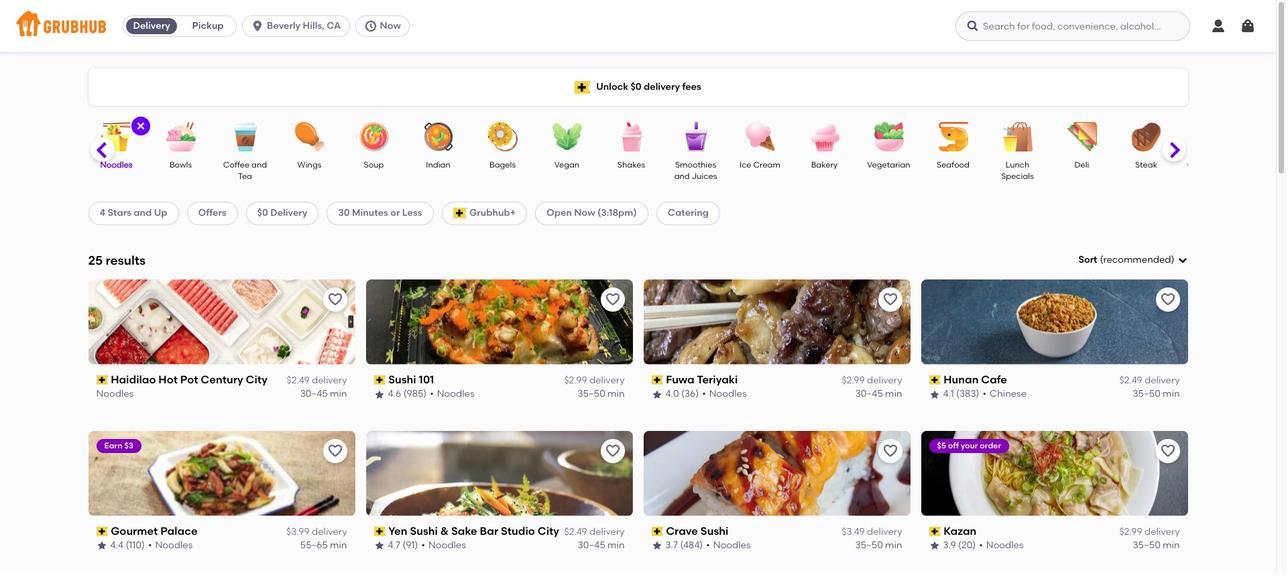 Task type: locate. For each thing, give the bounding box(es) containing it.
• right (20) at the bottom right of page
[[979, 540, 983, 551]]

35–50 min for cafe
[[1133, 389, 1180, 400]]

• noodles down "palace" at bottom
[[148, 540, 193, 551]]

soup image
[[350, 122, 397, 152]]

1 vertical spatial svg image
[[135, 121, 146, 131]]

1 horizontal spatial $2.99 delivery
[[842, 375, 902, 386]]

star icon image left 4.6
[[374, 389, 385, 400]]

• for fuwa
[[702, 389, 706, 400]]

• for crave
[[706, 540, 710, 551]]

save this restaurant button for hunan cafe
[[1156, 288, 1180, 312]]

city
[[246, 373, 268, 386], [538, 525, 559, 538]]

2 vertical spatial and
[[134, 207, 152, 219]]

min
[[330, 389, 347, 400], [608, 389, 625, 400], [885, 389, 902, 400], [1163, 389, 1180, 400], [330, 540, 347, 551], [608, 540, 625, 551], [885, 540, 902, 551], [1163, 540, 1180, 551]]

(383)
[[956, 389, 979, 400]]

$2.99
[[564, 375, 587, 386], [842, 375, 865, 386], [1120, 526, 1143, 538]]

1 horizontal spatial $2.49
[[564, 526, 587, 538]]

0 horizontal spatial $2.49 delivery
[[287, 375, 347, 386]]

1 horizontal spatial svg image
[[966, 19, 980, 33]]

ice cream image
[[737, 122, 784, 152]]

indian
[[426, 160, 451, 170]]

$2.99 for teriyaki
[[842, 375, 865, 386]]

2 horizontal spatial $2.49 delivery
[[1120, 375, 1180, 386]]

• noodles down 101
[[430, 389, 475, 400]]

now
[[380, 20, 401, 32], [574, 207, 595, 219]]

$0 delivery
[[257, 207, 307, 219]]

0 vertical spatial and
[[252, 160, 267, 170]]

coffee and tea
[[223, 160, 267, 181]]

noodles right (985)
[[437, 389, 475, 400]]

beverly hills, ca
[[267, 20, 341, 32]]

&
[[440, 525, 449, 538]]

ice
[[740, 160, 751, 170]]

up
[[154, 207, 167, 219]]

delivery for gourmet palace
[[312, 526, 347, 538]]

noodles for sushi 101
[[437, 389, 475, 400]]

$2.99 for 101
[[564, 375, 587, 386]]

$2.49 for hunan cafe
[[1120, 375, 1143, 386]]

•
[[430, 389, 434, 400], [702, 389, 706, 400], [983, 389, 987, 400], [148, 540, 152, 551], [421, 540, 425, 551], [706, 540, 710, 551], [979, 540, 983, 551]]

save this restaurant image for fuwa teriyaki
[[882, 292, 898, 308]]

0 horizontal spatial and
[[134, 207, 152, 219]]

35–50 for 101
[[578, 389, 605, 400]]

city right studio
[[538, 525, 559, 538]]

$2.99 delivery
[[564, 375, 625, 386], [842, 375, 902, 386], [1120, 526, 1180, 538]]

1 vertical spatial and
[[674, 172, 690, 181]]

4.7 (91)
[[388, 540, 418, 551]]

1 horizontal spatial $2.99
[[842, 375, 865, 386]]

and up tea
[[252, 160, 267, 170]]

• noodles for gourmet
[[148, 540, 193, 551]]

save this restaurant image
[[327, 292, 343, 308], [327, 443, 343, 459], [605, 443, 621, 459]]

0 horizontal spatial $2.99
[[564, 375, 587, 386]]

noodles down &
[[429, 540, 466, 551]]

25 results
[[88, 253, 146, 268]]

sushi up (484)
[[701, 525, 729, 538]]

and inside smoothies and juices
[[674, 172, 690, 181]]

1 horizontal spatial and
[[252, 160, 267, 170]]

crave
[[666, 525, 698, 538]]

$0 down coffee and tea
[[257, 207, 268, 219]]

$2.49 delivery for yen sushi & sake bar studio city
[[564, 526, 625, 538]]

0 vertical spatial svg image
[[966, 19, 980, 33]]

subscription pass image left haidilao
[[96, 376, 108, 385]]

smoothies
[[675, 160, 716, 170]]

1 vertical spatial city
[[538, 525, 559, 538]]

your
[[961, 441, 978, 450]]

0 horizontal spatial $2.49
[[287, 375, 310, 386]]

delivery
[[133, 20, 170, 32], [270, 207, 307, 219]]

0 horizontal spatial grubhub plus flag logo image
[[453, 208, 467, 219]]

fuwa teriyaki logo image
[[643, 280, 910, 365]]

subscription pass image
[[96, 376, 108, 385], [929, 376, 941, 385], [374, 527, 386, 536], [929, 527, 941, 536]]

• chinese
[[983, 389, 1027, 400]]

star icon image
[[374, 389, 385, 400], [652, 389, 662, 400], [929, 389, 940, 400], [96, 541, 107, 552], [374, 541, 385, 552], [652, 541, 662, 552], [929, 541, 940, 552]]

delivery for haidilao hot pot century city
[[312, 375, 347, 386]]

subscription pass image left yen
[[374, 527, 386, 536]]

sushi
[[388, 373, 416, 386], [410, 525, 438, 538], [701, 525, 729, 538]]

lunch specials
[[1001, 160, 1034, 181]]

haidilao
[[111, 373, 156, 386]]

svg image inside beverly hills, ca "button"
[[251, 19, 264, 33]]

1 horizontal spatial $2.49 delivery
[[564, 526, 625, 538]]

and down 'smoothies'
[[674, 172, 690, 181]]

bowls image
[[157, 122, 204, 152]]

and left up
[[134, 207, 152, 219]]

and inside coffee and tea
[[252, 160, 267, 170]]

30–45
[[300, 389, 328, 400], [855, 389, 883, 400], [578, 540, 605, 551]]

svg image inside the now button
[[364, 19, 377, 33]]

2 horizontal spatial 30–45
[[855, 389, 883, 400]]

$3.99
[[286, 526, 310, 538]]

noodles down "palace" at bottom
[[155, 540, 193, 551]]

0 vertical spatial now
[[380, 20, 401, 32]]

2 horizontal spatial and
[[674, 172, 690, 181]]

2 horizontal spatial 30–45 min
[[855, 389, 902, 400]]

1 horizontal spatial grubhub plus flag logo image
[[575, 81, 591, 94]]

hunan
[[944, 373, 979, 386]]

palace
[[160, 525, 198, 538]]

lunch
[[1006, 160, 1030, 170]]

hills,
[[303, 20, 324, 32]]

noodles right (20) at the bottom right of page
[[986, 540, 1024, 551]]

• for hunan
[[983, 389, 987, 400]]

noodles down crave sushi
[[713, 540, 751, 551]]

• right (36)
[[702, 389, 706, 400]]

0 horizontal spatial city
[[246, 373, 268, 386]]

min for gourmet palace
[[330, 540, 347, 551]]

101
[[419, 373, 434, 386]]

• for gourmet
[[148, 540, 152, 551]]

(110)
[[126, 540, 145, 551]]

0 vertical spatial city
[[246, 373, 268, 386]]

grubhub plus flag logo image left 'grubhub+'
[[453, 208, 467, 219]]

star icon image left 3.9
[[929, 541, 940, 552]]

None field
[[1079, 254, 1188, 267]]

• right (484)
[[706, 540, 710, 551]]

• noodles down teriyaki
[[702, 389, 747, 400]]

(484)
[[680, 540, 703, 551]]

sushi 101 logo image
[[366, 280, 633, 365]]

century
[[201, 373, 243, 386]]

• noodles down crave sushi
[[706, 540, 751, 551]]

save this restaurant image for haidilao hot pot century city
[[327, 292, 343, 308]]

• noodles
[[430, 389, 475, 400], [702, 389, 747, 400], [148, 540, 193, 551], [421, 540, 466, 551], [706, 540, 751, 551], [979, 540, 1024, 551]]

4.4 (110)
[[110, 540, 145, 551]]

1 vertical spatial grubhub plus flag logo image
[[453, 208, 467, 219]]

now inside the now button
[[380, 20, 401, 32]]

noodles down teriyaki
[[709, 389, 747, 400]]

bar
[[480, 525, 498, 538]]

30–45 for fuwa teriyaki
[[855, 389, 883, 400]]

$2.49 delivery for haidilao hot pot century city
[[287, 375, 347, 386]]

sushi for crave
[[701, 525, 729, 538]]

subscription pass image left gourmet at the bottom left of the page
[[96, 527, 108, 536]]

subscription pass image
[[374, 376, 386, 385], [652, 376, 663, 385], [96, 527, 108, 536], [652, 527, 663, 536]]

grubhub plus flag logo image left unlock
[[575, 81, 591, 94]]

delivery
[[644, 81, 680, 92], [312, 375, 347, 386], [589, 375, 625, 386], [867, 375, 902, 386], [1145, 375, 1180, 386], [312, 526, 347, 538], [589, 526, 625, 538], [867, 526, 902, 538], [1145, 526, 1180, 538]]

save this restaurant image for crave sushi
[[882, 443, 898, 459]]

• noodles right (20) at the bottom right of page
[[979, 540, 1024, 551]]

$2.49
[[287, 375, 310, 386], [1120, 375, 1143, 386], [564, 526, 587, 538]]

1 horizontal spatial 30–45
[[578, 540, 605, 551]]

steak image
[[1123, 122, 1170, 152]]

yen sushi & sake bar studio city
[[388, 525, 559, 538]]

• right (91)
[[421, 540, 425, 551]]

free
[[1217, 160, 1234, 170]]

save this restaurant button for haidilao hot pot century city
[[323, 288, 347, 312]]

subscription pass image left hunan
[[929, 376, 941, 385]]

save this restaurant image for hunan cafe
[[1160, 292, 1176, 308]]

• right (383)
[[983, 389, 987, 400]]

subscription pass image left sushi 101
[[374, 376, 386, 385]]

haidilao hot pot century city
[[111, 373, 268, 386]]

• right the '(110)'
[[148, 540, 152, 551]]

sushi up (91)
[[410, 525, 438, 538]]

2 horizontal spatial $2.99 delivery
[[1120, 526, 1180, 538]]

star icon image left 4.7
[[374, 541, 385, 552]]

1 vertical spatial delivery
[[270, 207, 307, 219]]

delivery down wings
[[270, 207, 307, 219]]

$0
[[631, 81, 642, 92], [257, 207, 268, 219]]

0 vertical spatial $0
[[631, 81, 642, 92]]

subscription pass image left kazan
[[929, 527, 941, 536]]

save this restaurant button
[[323, 288, 347, 312], [601, 288, 625, 312], [878, 288, 902, 312], [1156, 288, 1180, 312], [323, 439, 347, 463], [601, 439, 625, 463], [878, 439, 902, 463], [1156, 439, 1180, 463]]

delivery inside button
[[133, 20, 170, 32]]

30–45 for yen sushi & sake bar studio city
[[578, 540, 605, 551]]

0 vertical spatial grubhub plus flag logo image
[[575, 81, 591, 94]]

30–45 min
[[300, 389, 347, 400], [855, 389, 902, 400], [578, 540, 625, 551]]

delivery for hunan cafe
[[1145, 375, 1180, 386]]

min for yen sushi & sake bar studio city
[[608, 540, 625, 551]]

0 horizontal spatial delivery
[[133, 20, 170, 32]]

1 vertical spatial now
[[574, 207, 595, 219]]

2 horizontal spatial $2.49
[[1120, 375, 1143, 386]]

noodles
[[100, 160, 132, 170], [96, 389, 134, 400], [437, 389, 475, 400], [709, 389, 747, 400], [155, 540, 193, 551], [429, 540, 466, 551], [713, 540, 751, 551], [986, 540, 1024, 551]]

off
[[948, 441, 959, 450]]

city right century
[[246, 373, 268, 386]]

star icon image left 4.4
[[96, 541, 107, 552]]

star icon image for hunan
[[929, 389, 940, 400]]

save this restaurant image
[[605, 292, 621, 308], [882, 292, 898, 308], [1160, 292, 1176, 308], [882, 443, 898, 459], [1160, 443, 1176, 459]]

grubhub plus flag logo image
[[575, 81, 591, 94], [453, 208, 467, 219]]

3.9
[[943, 540, 956, 551]]

star icon image left 3.7
[[652, 541, 662, 552]]

$2.49 delivery
[[287, 375, 347, 386], [1120, 375, 1180, 386], [564, 526, 625, 538]]

(985)
[[403, 389, 427, 400]]

delivery left pickup
[[133, 20, 170, 32]]

star icon image for gourmet
[[96, 541, 107, 552]]

• down 101
[[430, 389, 434, 400]]

$5
[[937, 441, 946, 450]]

0 horizontal spatial $0
[[257, 207, 268, 219]]

delivery button
[[123, 15, 180, 37]]

beverly hills, ca button
[[242, 15, 355, 37]]

steak
[[1135, 160, 1158, 170]]

now right 'ca'
[[380, 20, 401, 32]]

juices
[[692, 172, 717, 181]]

35–50 for sushi
[[855, 540, 883, 551]]

sort
[[1079, 254, 1098, 266]]

subscription pass image left the crave
[[652, 527, 663, 536]]

subscription pass image for haidilao
[[96, 376, 108, 385]]

$0 right unlock
[[631, 81, 642, 92]]

0 horizontal spatial $2.99 delivery
[[564, 375, 625, 386]]

svg image
[[1210, 18, 1227, 34], [1240, 18, 1256, 34], [251, 19, 264, 33], [364, 19, 377, 33], [1177, 255, 1188, 266]]

star icon image left 4.0
[[652, 389, 662, 400]]

(3:18pm)
[[597, 207, 637, 219]]

• for yen
[[421, 540, 425, 551]]

$3.99 delivery
[[286, 526, 347, 538]]

seafood
[[937, 160, 970, 170]]

• noodles down &
[[421, 540, 466, 551]]

subscription pass image for gourmet palace
[[96, 527, 108, 536]]

$5 off your order
[[937, 441, 1001, 450]]

1 horizontal spatial 30–45 min
[[578, 540, 625, 551]]

svg image
[[966, 19, 980, 33], [135, 121, 146, 131]]

• noodles for sushi
[[430, 389, 475, 400]]

gourmet palace
[[111, 525, 198, 538]]

30–45 for haidilao hot pot century city
[[300, 389, 328, 400]]

delivery for kazan
[[1145, 526, 1180, 538]]

30–45 min for fuwa teriyaki
[[855, 389, 902, 400]]

0 horizontal spatial 30–45
[[300, 389, 328, 400]]

now right "open"
[[574, 207, 595, 219]]

0 horizontal spatial now
[[380, 20, 401, 32]]

1 horizontal spatial delivery
[[270, 207, 307, 219]]

crave sushi
[[666, 525, 729, 538]]

star icon image left "4.1" at bottom right
[[929, 389, 940, 400]]

sushi for yen
[[410, 525, 438, 538]]

subscription pass image for sushi 101
[[374, 376, 386, 385]]

coffee
[[223, 160, 250, 170]]

save this restaurant button for crave sushi
[[878, 439, 902, 463]]

(36)
[[681, 389, 699, 400]]

0 vertical spatial delivery
[[133, 20, 170, 32]]

earn
[[104, 441, 122, 450]]

0 horizontal spatial 30–45 min
[[300, 389, 347, 400]]

sushi up 4.6 (985)
[[388, 373, 416, 386]]

subscription pass image left fuwa
[[652, 376, 663, 385]]



Task type: vqa. For each thing, say whether or not it's contained in the screenshot.


Task type: describe. For each thing, give the bounding box(es) containing it.
save this restaurant image for sushi 101
[[605, 292, 621, 308]]

noodles down haidilao
[[96, 389, 134, 400]]

4.1
[[943, 389, 954, 400]]

save this restaurant button for fuwa teriyaki
[[878, 288, 902, 312]]

gluten-free
[[1188, 160, 1234, 170]]

soup
[[364, 160, 384, 170]]

offers
[[198, 207, 226, 219]]

kazan logo image
[[921, 431, 1188, 516]]

noodles for kazan
[[986, 540, 1024, 551]]

bakery
[[811, 160, 838, 170]]

)
[[1171, 254, 1175, 266]]

• noodles for crave
[[706, 540, 751, 551]]

smoothies and juices image
[[672, 122, 719, 152]]

none field containing sort
[[1079, 254, 1188, 267]]

unlock $0 delivery fees
[[596, 81, 701, 92]]

Search for food, convenience, alcohol... search field
[[956, 11, 1190, 41]]

coffee and tea image
[[222, 122, 269, 152]]

vegan image
[[544, 122, 590, 152]]

gourmet
[[111, 525, 158, 538]]

$2.49 for haidilao hot pot century city
[[287, 375, 310, 386]]

0 horizontal spatial svg image
[[135, 121, 146, 131]]

save this restaurant image for yen sushi & sake bar studio city
[[605, 443, 621, 459]]

1 horizontal spatial now
[[574, 207, 595, 219]]

$2.99 delivery for teriyaki
[[842, 375, 902, 386]]

noodles image
[[93, 122, 140, 152]]

smoothies and juices
[[674, 160, 717, 181]]

catering
[[668, 207, 709, 219]]

cafe
[[981, 373, 1007, 386]]

main navigation navigation
[[0, 0, 1276, 52]]

4.0
[[666, 389, 679, 400]]

shakes
[[618, 160, 645, 170]]

35–50 for cafe
[[1133, 389, 1161, 400]]

$3.49 delivery
[[842, 526, 902, 538]]

earn $3
[[104, 441, 133, 450]]

specials
[[1001, 172, 1034, 181]]

subscription pass image for fuwa teriyaki
[[652, 376, 663, 385]]

delivery for crave sushi
[[867, 526, 902, 538]]

35–50 min for sushi
[[855, 540, 902, 551]]

4.1 (383)
[[943, 389, 979, 400]]

noodles for gourmet palace
[[155, 540, 193, 551]]

svg image inside main navigation navigation
[[966, 19, 980, 33]]

1 horizontal spatial $0
[[631, 81, 642, 92]]

• noodles for yen
[[421, 540, 466, 551]]

4.6
[[388, 389, 401, 400]]

gourmet palace  logo image
[[88, 431, 355, 516]]

4.7
[[388, 540, 400, 551]]

shakes image
[[608, 122, 655, 152]]

open now (3:18pm)
[[547, 207, 637, 219]]

studio
[[501, 525, 535, 538]]

hot
[[159, 373, 178, 386]]

bagels
[[490, 160, 516, 170]]

stars
[[108, 207, 131, 219]]

(20)
[[958, 540, 976, 551]]

bakery image
[[801, 122, 848, 152]]

wings image
[[286, 122, 333, 152]]

sushi 101
[[388, 373, 434, 386]]

4.6 (985)
[[388, 389, 427, 400]]

save this restaurant button for sushi 101
[[601, 288, 625, 312]]

hunan cafe logo image
[[921, 280, 1188, 365]]

pickup
[[192, 20, 224, 32]]

order
[[980, 441, 1001, 450]]

$3
[[124, 441, 133, 450]]

deli
[[1075, 160, 1089, 170]]

subscription pass image for hunan
[[929, 376, 941, 385]]

vegan
[[554, 160, 580, 170]]

bagels image
[[479, 122, 526, 152]]

1 vertical spatial $0
[[257, 207, 268, 219]]

pot
[[180, 373, 198, 386]]

30–45 min for yen sushi & sake bar studio city
[[578, 540, 625, 551]]

min for hunan cafe
[[1163, 389, 1180, 400]]

kazan
[[944, 525, 977, 538]]

min for sushi 101
[[608, 389, 625, 400]]

min for fuwa teriyaki
[[885, 389, 902, 400]]

cream
[[753, 160, 781, 170]]

crave sushi logo image
[[643, 431, 910, 516]]

4.4
[[110, 540, 123, 551]]

teriyaki
[[697, 373, 738, 386]]

vegetarian
[[867, 160, 910, 170]]

min for kazan
[[1163, 540, 1180, 551]]

3.7 (484)
[[666, 540, 703, 551]]

beverly
[[267, 20, 301, 32]]

recommended
[[1103, 254, 1171, 266]]

delivery for yen sushi & sake bar studio city
[[589, 526, 625, 538]]

less
[[402, 207, 422, 219]]

55–65
[[300, 540, 328, 551]]

$2.99 delivery for 101
[[564, 375, 625, 386]]

and for smoothies and juices
[[674, 172, 690, 181]]

noodles down noodles image
[[100, 160, 132, 170]]

4
[[100, 207, 105, 219]]

min for crave sushi
[[885, 540, 902, 551]]

(91)
[[403, 540, 418, 551]]

min for haidilao hot pot century city
[[330, 389, 347, 400]]

fuwa
[[666, 373, 695, 386]]

deli image
[[1059, 122, 1106, 152]]

grubhub+
[[469, 207, 516, 219]]

results
[[106, 253, 146, 268]]

bowls
[[170, 160, 192, 170]]

haidilao hot pot century city logo image
[[88, 280, 355, 365]]

4 stars and up
[[100, 207, 167, 219]]

yen sushi & sake bar studio city logo image
[[366, 431, 633, 516]]

grubhub plus flag logo image for unlock $0 delivery fees
[[575, 81, 591, 94]]

vegetarian image
[[865, 122, 912, 152]]

tea
[[238, 172, 252, 181]]

minutes
[[352, 207, 388, 219]]

lunch specials image
[[994, 122, 1041, 152]]

30–45 min for haidilao hot pot century city
[[300, 389, 347, 400]]

55–65 min
[[300, 540, 347, 551]]

noodles for crave sushi
[[713, 540, 751, 551]]

$3.49
[[842, 526, 865, 538]]

gluten-
[[1188, 160, 1217, 170]]

noodles for fuwa teriyaki
[[709, 389, 747, 400]]

open
[[547, 207, 572, 219]]

fuwa teriyaki
[[666, 373, 738, 386]]

indian image
[[415, 122, 462, 152]]

star icon image for fuwa
[[652, 389, 662, 400]]

star icon image for crave
[[652, 541, 662, 552]]

star icon image for yen
[[374, 541, 385, 552]]

2 horizontal spatial $2.99
[[1120, 526, 1143, 538]]

seafood image
[[930, 122, 977, 152]]

sort ( recommended )
[[1079, 254, 1175, 266]]

• noodles for fuwa
[[702, 389, 747, 400]]

25
[[88, 253, 103, 268]]

subscription pass image for yen
[[374, 527, 386, 536]]

and for coffee and tea
[[252, 160, 267, 170]]

35–50 min for 101
[[578, 389, 625, 400]]

chinese
[[990, 389, 1027, 400]]

ice cream
[[740, 160, 781, 170]]

or
[[391, 207, 400, 219]]

save this restaurant button for yen sushi & sake bar studio city
[[601, 439, 625, 463]]

subscription pass image for crave sushi
[[652, 527, 663, 536]]

delivery for sushi 101
[[589, 375, 625, 386]]

$2.49 for yen sushi & sake bar studio city
[[564, 526, 587, 538]]

star icon image for sushi
[[374, 389, 385, 400]]

1 horizontal spatial city
[[538, 525, 559, 538]]

wings
[[298, 160, 321, 170]]

yen
[[388, 525, 407, 538]]

4.0 (36)
[[666, 389, 699, 400]]

delivery for fuwa teriyaki
[[867, 375, 902, 386]]

grubhub plus flag logo image for grubhub+
[[453, 208, 467, 219]]

hunan cafe
[[944, 373, 1007, 386]]

• for sushi
[[430, 389, 434, 400]]

$2.49 delivery for hunan cafe
[[1120, 375, 1180, 386]]

3.7
[[666, 540, 678, 551]]

noodles for yen sushi & sake bar studio city
[[429, 540, 466, 551]]



